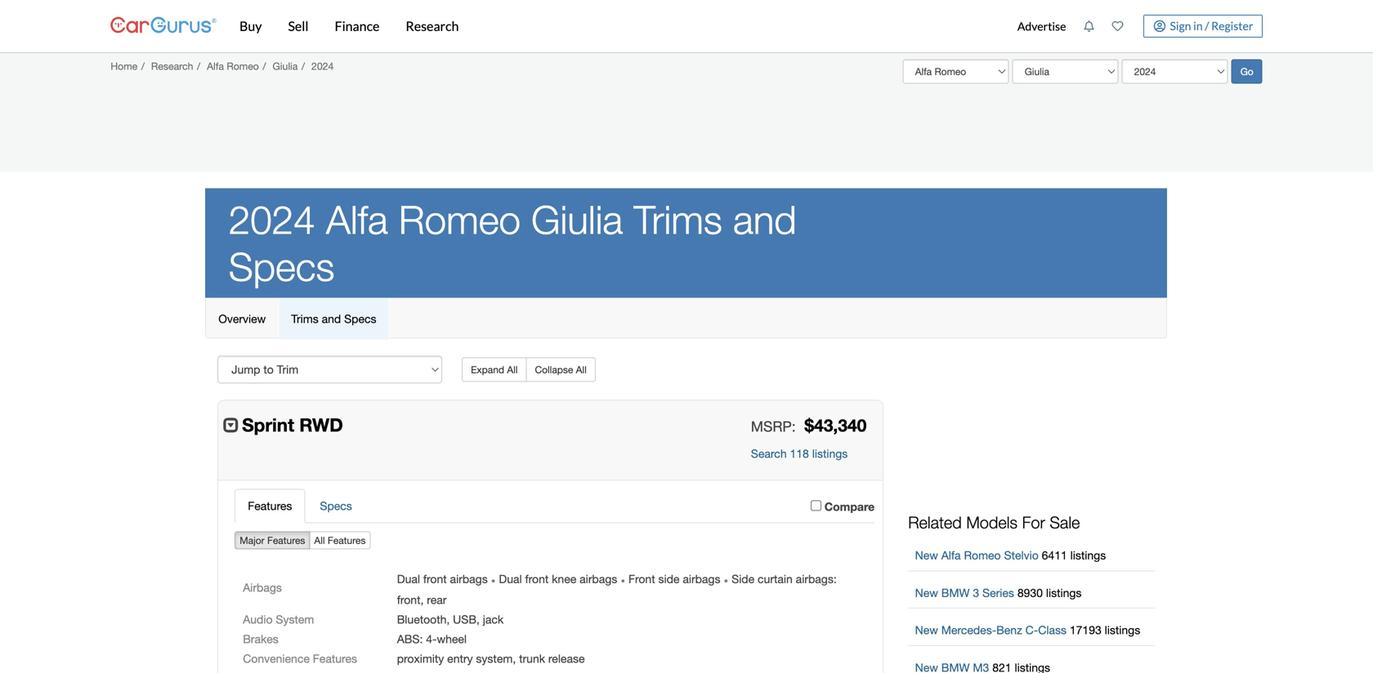 Task type: describe. For each thing, give the bounding box(es) containing it.
0 vertical spatial giulia
[[273, 61, 298, 72]]

sprint rwd
[[242, 414, 343, 436]]

overview link
[[206, 299, 278, 340]]

trims and specs link
[[279, 299, 389, 340]]

usb
[[453, 613, 477, 627]]

models
[[967, 513, 1018, 533]]

buy
[[240, 18, 262, 34]]

Compare checkbox
[[811, 501, 822, 511]]

0 horizontal spatial front
[[397, 593, 421, 607]]

register
[[1212, 19, 1254, 32]]

alfa romeo link
[[207, 61, 259, 72]]

romeo for 2024 alfa romeo giulia trims and specs
[[399, 196, 521, 242]]

listings right 8930
[[1046, 587, 1082, 600]]

specs inside 2024 alfa romeo giulia trims and specs
[[229, 243, 335, 289]]

collapse down image
[[223, 417, 239, 433]]

listings down $43,340 at the bottom
[[812, 447, 848, 461]]

menu containing sign in / register
[[1009, 3, 1263, 49]]

, inside 'dual front airbags · dual front knee airbags · front side airbags · side curtain airbags: front , rear'
[[421, 593, 424, 607]]

new alfa romeo stelvio link
[[915, 549, 1039, 563]]

new bmw 3 series 8930 listings
[[915, 587, 1082, 600]]

2 vertical spatial specs
[[320, 499, 352, 513]]

for
[[1022, 513, 1045, 533]]

0 vertical spatial 2024
[[312, 61, 334, 72]]

sprint
[[242, 414, 294, 436]]

user icon image
[[1154, 20, 1166, 32]]

class
[[1038, 624, 1067, 637]]

and inside trims and specs link
[[322, 312, 341, 326]]

finance button
[[322, 0, 393, 52]]

sign in / register
[[1170, 19, 1254, 32]]

collapse all button
[[526, 358, 596, 382]]

giulia link
[[273, 61, 298, 72]]

audio
[[243, 613, 273, 627]]

, left the usb
[[447, 613, 450, 627]]

front
[[629, 573, 655, 586]]

/ right in
[[1205, 19, 1209, 32]]

6411
[[1042, 549, 1068, 563]]

8930
[[1018, 587, 1043, 600]]

in
[[1194, 19, 1203, 32]]

series
[[983, 587, 1014, 600]]

expand all
[[471, 364, 518, 376]]

features for major features
[[267, 535, 305, 546]]

listings right 6411
[[1071, 549, 1106, 563]]

3 airbags from the left
[[683, 573, 721, 586]]

buy button
[[226, 0, 275, 52]]

research link
[[151, 61, 193, 72]]

1 vertical spatial research
[[151, 61, 193, 72]]

major features
[[240, 535, 305, 546]]

system
[[476, 652, 513, 666]]

knee
[[552, 573, 577, 586]]

trims and specs
[[291, 312, 376, 326]]

/ right home link
[[141, 61, 145, 72]]

convenience
[[243, 652, 310, 666]]

rear
[[427, 593, 447, 607]]

stelvio
[[1004, 549, 1039, 563]]

0 horizontal spatial trims
[[291, 312, 319, 326]]

wheel
[[437, 633, 467, 646]]

118
[[790, 447, 809, 461]]

alfa for 2024
[[326, 196, 388, 242]]

new mercedes-benz c-class link
[[915, 624, 1067, 637]]

/ right giulia link
[[302, 61, 305, 72]]

side
[[659, 573, 680, 586]]

romeo for new alfa romeo stelvio 6411 listings
[[964, 549, 1001, 563]]

3
[[973, 587, 980, 600]]

1 vertical spatial specs
[[344, 312, 376, 326]]

new mercedes-benz c-class 17193 listings
[[915, 624, 1141, 637]]

new alfa romeo stelvio 6411 listings
[[915, 549, 1106, 563]]

home / research / alfa romeo / giulia / 2024
[[111, 61, 334, 72]]

, left trunk at the bottom left of the page
[[513, 652, 516, 666]]

jack
[[483, 613, 504, 627]]

msrp:
[[751, 418, 796, 435]]

sell
[[288, 18, 309, 34]]

$43,340
[[805, 415, 867, 436]]

features for convenience features
[[313, 652, 357, 666]]

menu bar containing buy
[[217, 0, 1009, 52]]

system
[[276, 613, 314, 627]]

alfa for new
[[942, 549, 961, 563]]

entry
[[447, 652, 473, 666]]

dual front airbags · dual front knee airbags · front side airbags · side curtain airbags: front , rear
[[397, 570, 837, 607]]

new for new bmw 3 series
[[915, 587, 938, 600]]

major
[[240, 535, 265, 546]]

research button
[[393, 0, 472, 52]]

finance
[[335, 18, 380, 34]]

4-
[[426, 633, 437, 646]]

giulia inside 2024 alfa romeo giulia trims and specs
[[532, 196, 623, 242]]

open notifications image
[[1084, 20, 1095, 32]]

mercedes-
[[942, 624, 997, 637]]

features up major features button
[[248, 499, 292, 513]]

msrp: $43,340
[[751, 415, 867, 436]]

brakes
[[243, 633, 279, 646]]

expand all button
[[462, 358, 527, 382]]

trunk
[[519, 652, 545, 666]]

related
[[908, 513, 962, 533]]

2024 alfa romeo giulia trims and specs
[[229, 196, 797, 289]]

tab list containing features
[[235, 489, 875, 524]]

sign
[[1170, 19, 1191, 32]]

home
[[111, 61, 138, 72]]

all features button
[[309, 532, 371, 550]]

search
[[751, 447, 787, 461]]

cargurus logo homepage link image
[[110, 3, 217, 49]]

compare
[[825, 500, 875, 514]]

3 · from the left
[[724, 570, 729, 590]]

features for all features
[[328, 535, 366, 546]]

advertise
[[1018, 19, 1066, 33]]

cargurus logo homepage link link
[[110, 3, 217, 49]]

bmw
[[942, 587, 970, 600]]



Task type: locate. For each thing, give the bounding box(es) containing it.
1 vertical spatial and
[[322, 312, 341, 326]]

, left jack
[[477, 613, 480, 627]]

new left "mercedes-"
[[915, 624, 938, 637]]

new for new mercedes-benz c-class
[[915, 624, 938, 637]]

all inside tab panel
[[314, 535, 325, 546]]

,
[[421, 593, 424, 607], [447, 613, 450, 627], [477, 613, 480, 627], [513, 652, 516, 666]]

, left rear at the left bottom of page
[[421, 593, 424, 607]]

advertise link
[[1009, 3, 1075, 49]]

side
[[732, 573, 755, 586]]

2 airbags from the left
[[580, 573, 617, 586]]

dual up bluetooth
[[397, 573, 420, 586]]

1 horizontal spatial and
[[733, 196, 797, 242]]

· up jack
[[491, 570, 496, 590]]

front left knee
[[525, 573, 549, 586]]

audio system
[[243, 613, 314, 627]]

1 vertical spatial romeo
[[399, 196, 521, 242]]

· left front
[[621, 570, 625, 590]]

front up rear at the left bottom of page
[[423, 573, 447, 586]]

·
[[491, 570, 496, 590], [621, 570, 625, 590], [724, 570, 729, 590]]

new bmw 3 series link
[[915, 587, 1014, 600]]

17193
[[1070, 624, 1102, 637]]

· left side
[[724, 570, 729, 590]]

specs
[[229, 243, 335, 289], [344, 312, 376, 326], [320, 499, 352, 513]]

new
[[915, 549, 938, 563], [915, 587, 938, 600], [915, 624, 938, 637]]

research down cargurus logo homepage link
[[151, 61, 193, 72]]

menu bar
[[217, 0, 1009, 52]]

2 horizontal spatial romeo
[[964, 549, 1001, 563]]

search 118 listings link
[[751, 447, 848, 461]]

0 vertical spatial specs
[[229, 243, 335, 289]]

features down 'system'
[[313, 652, 357, 666]]

new left bmw
[[915, 587, 938, 600]]

bluetooth
[[397, 613, 447, 627]]

front up bluetooth
[[397, 593, 421, 607]]

expand
[[471, 364, 504, 376]]

3 new from the top
[[915, 624, 938, 637]]

listings right 17193
[[1105, 624, 1141, 637]]

specs link
[[307, 489, 365, 524]]

/ left giulia link
[[263, 61, 266, 72]]

menu
[[1009, 3, 1263, 49]]

all right 'collapse' in the left of the page
[[576, 364, 587, 376]]

1 horizontal spatial ·
[[621, 570, 625, 590]]

sell button
[[275, 0, 322, 52]]

1 dual from the left
[[397, 573, 420, 586]]

0 horizontal spatial ·
[[491, 570, 496, 590]]

research right "finance"
[[406, 18, 459, 34]]

related models for sale
[[908, 513, 1080, 533]]

1 vertical spatial 2024
[[229, 196, 315, 242]]

new for new alfa romeo stelvio
[[915, 549, 938, 563]]

2 vertical spatial new
[[915, 624, 938, 637]]

all for expand all
[[507, 364, 518, 376]]

trims
[[634, 196, 723, 242], [291, 312, 319, 326]]

rwd
[[299, 414, 343, 436]]

airbags:
[[796, 573, 837, 586]]

2 horizontal spatial all
[[576, 364, 587, 376]]

listings
[[812, 447, 848, 461], [1071, 549, 1106, 563], [1046, 587, 1082, 600], [1105, 624, 1141, 637]]

research inside "popup button"
[[406, 18, 459, 34]]

proximity entry system , trunk release
[[397, 652, 585, 666]]

features right major
[[267, 535, 305, 546]]

0 horizontal spatial giulia
[[273, 61, 298, 72]]

0 horizontal spatial all
[[314, 535, 325, 546]]

home link
[[111, 61, 138, 72]]

curtain
[[758, 573, 793, 586]]

1 horizontal spatial romeo
[[399, 196, 521, 242]]

0 vertical spatial alfa
[[207, 61, 224, 72]]

all down the specs link
[[314, 535, 325, 546]]

1 vertical spatial giulia
[[532, 196, 623, 242]]

0 horizontal spatial alfa
[[207, 61, 224, 72]]

front
[[423, 573, 447, 586], [525, 573, 549, 586], [397, 593, 421, 607]]

1 new from the top
[[915, 549, 938, 563]]

features
[[248, 499, 292, 513], [267, 535, 305, 546], [328, 535, 366, 546], [313, 652, 357, 666]]

dual up jack
[[499, 573, 522, 586]]

proximity
[[397, 652, 444, 666]]

1 horizontal spatial alfa
[[326, 196, 388, 242]]

2 horizontal spatial ·
[[724, 570, 729, 590]]

abs:
[[397, 633, 423, 646]]

0 vertical spatial new
[[915, 549, 938, 563]]

sale
[[1050, 513, 1080, 533]]

1 horizontal spatial research
[[406, 18, 459, 34]]

all right expand
[[507, 364, 518, 376]]

tab list
[[235, 489, 875, 524]]

1 horizontal spatial dual
[[499, 573, 522, 586]]

1 horizontal spatial front
[[423, 573, 447, 586]]

airbags
[[450, 573, 488, 586], [580, 573, 617, 586], [683, 573, 721, 586]]

2 vertical spatial romeo
[[964, 549, 1001, 563]]

new down related
[[915, 549, 938, 563]]

features down the specs link
[[328, 535, 366, 546]]

None submit
[[1232, 59, 1263, 84]]

alfa inside 2024 alfa romeo giulia trims and specs
[[326, 196, 388, 242]]

overview
[[218, 312, 266, 326]]

all
[[507, 364, 518, 376], [576, 364, 587, 376], [314, 535, 325, 546]]

release
[[548, 652, 585, 666]]

tab panel
[[235, 524, 875, 674]]

1 horizontal spatial trims
[[634, 196, 723, 242]]

c-
[[1026, 624, 1038, 637]]

search 118 listings
[[751, 447, 848, 461]]

all for collapse all
[[576, 364, 587, 376]]

1 airbags from the left
[[450, 573, 488, 586]]

collapse
[[535, 364, 573, 376]]

2 horizontal spatial alfa
[[942, 549, 961, 563]]

romeo inside 2024 alfa romeo giulia trims and specs
[[399, 196, 521, 242]]

0 horizontal spatial research
[[151, 61, 193, 72]]

/ right 'research' link
[[197, 61, 200, 72]]

major features button
[[235, 532, 310, 550]]

2 horizontal spatial airbags
[[683, 573, 721, 586]]

0 vertical spatial romeo
[[227, 61, 259, 72]]

1 vertical spatial trims
[[291, 312, 319, 326]]

sign in / register link
[[1144, 15, 1263, 38]]

0 horizontal spatial and
[[322, 312, 341, 326]]

1 horizontal spatial giulia
[[532, 196, 623, 242]]

airbags up the usb
[[450, 573, 488, 586]]

airbags right knee
[[580, 573, 617, 586]]

2 dual from the left
[[499, 573, 522, 586]]

1 vertical spatial alfa
[[326, 196, 388, 242]]

1 horizontal spatial airbags
[[580, 573, 617, 586]]

0 vertical spatial research
[[406, 18, 459, 34]]

alfa
[[207, 61, 224, 72], [326, 196, 388, 242], [942, 549, 961, 563]]

2024 inside 2024 alfa romeo giulia trims and specs
[[229, 196, 315, 242]]

0 horizontal spatial airbags
[[450, 573, 488, 586]]

airbags
[[243, 581, 282, 595]]

1 vertical spatial new
[[915, 587, 938, 600]]

0 horizontal spatial romeo
[[227, 61, 259, 72]]

bluetooth , usb , jack
[[397, 613, 504, 627]]

saved cars image
[[1112, 20, 1124, 32]]

0 vertical spatial trims
[[634, 196, 723, 242]]

1 horizontal spatial all
[[507, 364, 518, 376]]

all features
[[314, 535, 366, 546]]

0 vertical spatial and
[[733, 196, 797, 242]]

2 new from the top
[[915, 587, 938, 600]]

2 vertical spatial alfa
[[942, 549, 961, 563]]

trims inside 2024 alfa romeo giulia trims and specs
[[634, 196, 723, 242]]

1 · from the left
[[491, 570, 496, 590]]

abs: 4-wheel
[[397, 633, 467, 646]]

2 · from the left
[[621, 570, 625, 590]]

2 horizontal spatial front
[[525, 573, 549, 586]]

giulia
[[273, 61, 298, 72], [532, 196, 623, 242]]

benz
[[997, 624, 1023, 637]]

tab panel containing ·
[[235, 524, 875, 674]]

0 horizontal spatial dual
[[397, 573, 420, 586]]

and inside 2024 alfa romeo giulia trims and specs
[[733, 196, 797, 242]]

features link
[[235, 489, 305, 524]]

research
[[406, 18, 459, 34], [151, 61, 193, 72]]

collapse all
[[535, 364, 587, 376]]

convenience features
[[243, 652, 357, 666]]

airbags right side
[[683, 573, 721, 586]]

dual
[[397, 573, 420, 586], [499, 573, 522, 586]]



Task type: vqa. For each thing, say whether or not it's contained in the screenshot.
middle Alfa
yes



